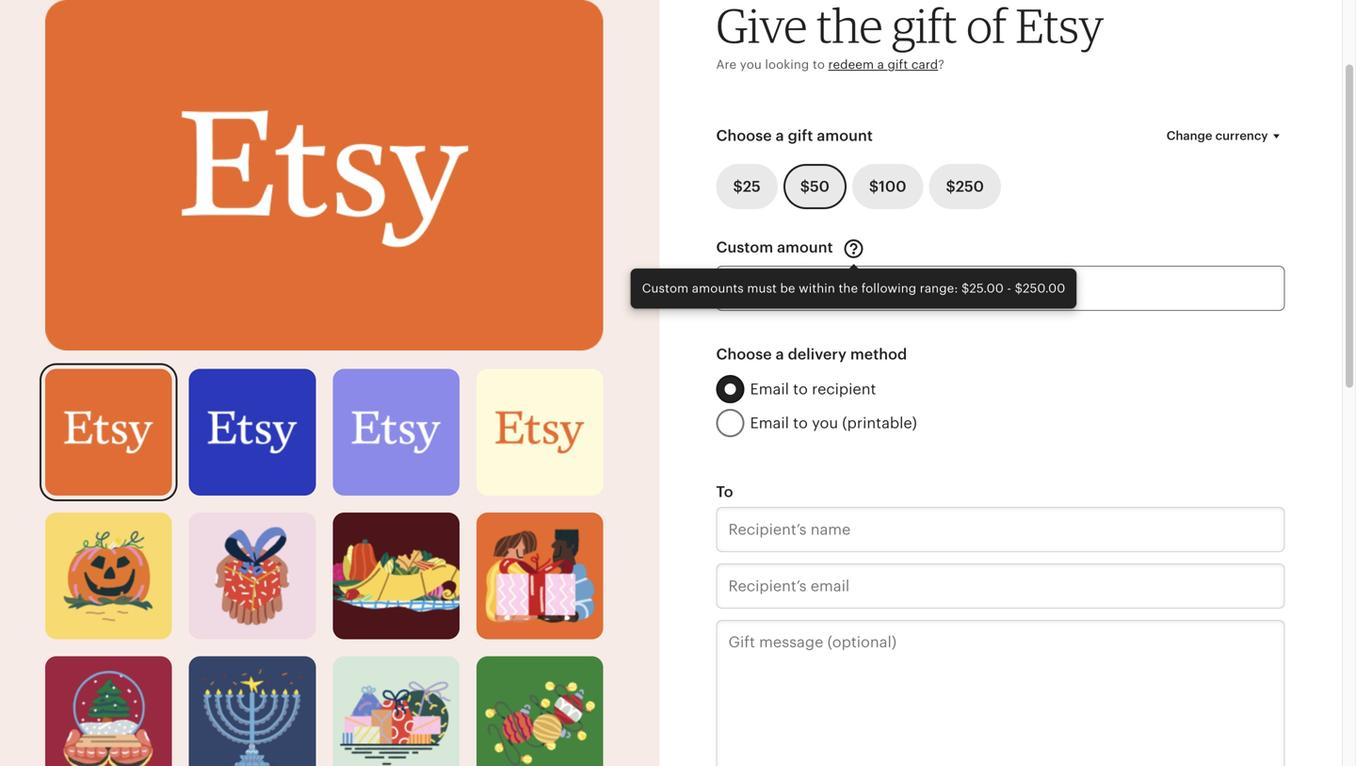 Task type: describe. For each thing, give the bounding box(es) containing it.
a for choose a delivery method
[[776, 346, 785, 363]]

0 vertical spatial to
[[813, 58, 825, 72]]

custom for custom amount
[[717, 239, 774, 256]]

change currency button
[[1153, 119, 1300, 153]]

etsy logo with white font on a blue background image
[[189, 369, 316, 496]]

1 horizontal spatial you
[[812, 414, 839, 431]]

looking
[[765, 58, 810, 72]]

are
[[717, 58, 737, 72]]

1 vertical spatial gift
[[788, 127, 814, 144]]

illustration of an assortment of multicolored wrapped presents with a light pastel green background and a small etsy logo in white font in the top left corner image
[[333, 656, 460, 766]]

custom for custom amounts must be within the following range: $25.00 - $250.00
[[642, 281, 689, 295]]

delivery
[[788, 346, 847, 363]]

method
[[851, 346, 908, 363]]

$250.00
[[1015, 281, 1066, 295]]

are you looking to redeem a gift card ?
[[717, 58, 945, 72]]

following
[[862, 281, 917, 295]]

$25.00
[[962, 281, 1004, 295]]

$100
[[870, 178, 907, 195]]

$50
[[801, 178, 830, 195]]

choose for choose a delivery method
[[717, 346, 772, 363]]

redeem
[[829, 58, 874, 72]]

?
[[939, 58, 945, 72]]

-
[[1008, 281, 1012, 295]]

1 vertical spatial amount
[[777, 239, 834, 256]]

$25
[[734, 178, 761, 195]]

change
[[1167, 129, 1213, 143]]

to for recipient
[[793, 381, 808, 398]]

etsy logo with white font on a cream background image
[[477, 369, 603, 496]]

0 vertical spatial gift
[[888, 58, 909, 72]]

change currency
[[1167, 129, 1269, 143]]

choose a delivery method
[[717, 346, 908, 363]]

email to recipient
[[750, 381, 877, 398]]

choose for choose a gift amount
[[717, 127, 772, 144]]

0 vertical spatial a
[[878, 58, 885, 72]]

illustration of a yellow cornucopia sitting on a white tablecloth with turquoise checkers and overfilling with an orange gourd, yellow corn, pink grapes, as well as seasonal foliage floating behind. the background is burgundy with a small etsy logo in white font in the top left corner. image
[[333, 513, 460, 639]]



Task type: vqa. For each thing, say whether or not it's contained in the screenshot.
Email to recipient Email
yes



Task type: locate. For each thing, give the bounding box(es) containing it.
you
[[740, 58, 762, 72], [812, 414, 839, 431]]

range:
[[920, 281, 959, 295]]

currency
[[1216, 129, 1269, 143]]

choose a gift amount
[[717, 127, 873, 144]]

redeem a gift card link
[[829, 58, 939, 72]]

a left delivery
[[776, 346, 785, 363]]

1 vertical spatial you
[[812, 414, 839, 431]]

email to you (printable)
[[750, 414, 918, 431]]

1 vertical spatial a
[[776, 127, 785, 144]]

amount up within
[[777, 239, 834, 256]]

Recipient's email email field
[[717, 564, 1286, 609]]

email for email to recipient
[[750, 381, 789, 398]]

1 etsy logo with white font on an orange background image from the top
[[45, 0, 603, 350]]

2 vertical spatial to
[[793, 414, 808, 431]]

custom amount
[[717, 239, 837, 256]]

custom left amounts
[[642, 281, 689, 295]]

illustration of an orange pumpkin with a carved face on a bed of green with a yellow background and a small etsy logo in the top left corner in black font image
[[45, 513, 172, 639]]

gift
[[888, 58, 909, 72], [788, 127, 814, 144]]

choose
[[717, 127, 772, 144], [717, 346, 772, 363]]

illustration of lit menorah with a star as the center candle flame on a dark blue background with a small etsy logo in white font in the top left corner image
[[189, 656, 316, 766]]

gift up $50
[[788, 127, 814, 144]]

0 vertical spatial you
[[740, 58, 762, 72]]

amount up $50
[[817, 127, 873, 144]]

2 choose from the top
[[717, 346, 772, 363]]

illustration of two people holding a large pink gift box with white zig zag stripes and a red and pink ribbon, on an orange background with a small etsy logo in white font in the top left corner image
[[477, 513, 603, 639]]

must
[[748, 281, 777, 295]]

2 vertical spatial a
[[776, 346, 785, 363]]

to down email to recipient
[[793, 414, 808, 431]]

etsy logo with white font on an orange background image
[[45, 0, 603, 350], [45, 369, 172, 496]]

0 vertical spatial amount
[[817, 127, 873, 144]]

amount
[[817, 127, 873, 144], [777, 239, 834, 256]]

illustration of an assortment of 3 sphere ornaments with red and golden yellow colors and a string of lights running through them on a green background with a small etsy logo in white font in the top left corner image
[[477, 656, 603, 766]]

recipient
[[812, 381, 877, 398]]

to for you
[[793, 414, 808, 431]]

$250
[[946, 178, 985, 195]]

1 horizontal spatial custom
[[717, 239, 774, 256]]

card
[[912, 58, 939, 72]]

amounts
[[692, 281, 744, 295]]

to
[[717, 483, 734, 500]]

email down choose a delivery method
[[750, 381, 789, 398]]

1 vertical spatial to
[[793, 381, 808, 398]]

gift left card on the right
[[888, 58, 909, 72]]

within
[[799, 281, 836, 295]]

etsy logo with orange font on a lavender background image
[[333, 369, 460, 496]]

1 vertical spatial choose
[[717, 346, 772, 363]]

0 horizontal spatial gift
[[788, 127, 814, 144]]

1 horizontal spatial gift
[[888, 58, 909, 72]]

0 vertical spatial custom
[[717, 239, 774, 256]]

2 etsy logo with white font on an orange background image from the top
[[45, 369, 172, 496]]

a
[[878, 58, 885, 72], [776, 127, 785, 144], [776, 346, 785, 363]]

custom up must at the right top of the page
[[717, 239, 774, 256]]

Gift message (optional) text field
[[717, 620, 1286, 766]]

custom amounts must be within the following range: $25.00 - $250.00
[[642, 281, 1066, 295]]

0 vertical spatial choose
[[717, 127, 772, 144]]

you down email to recipient
[[812, 414, 839, 431]]

to down choose a delivery method
[[793, 381, 808, 398]]

the
[[839, 281, 858, 295]]

0 vertical spatial etsy logo with white font on an orange background image
[[45, 0, 603, 350]]

custom
[[717, 239, 774, 256], [642, 281, 689, 295]]

be
[[781, 281, 796, 295]]

1 choose from the top
[[717, 127, 772, 144]]

to
[[813, 58, 825, 72], [793, 381, 808, 398], [793, 414, 808, 431]]

1 email from the top
[[750, 381, 789, 398]]

2 email from the top
[[750, 414, 789, 431]]

Custom amount number field
[[717, 266, 1286, 311]]

to right "looking"
[[813, 58, 825, 72]]

you right are
[[740, 58, 762, 72]]

email
[[750, 381, 789, 398], [750, 414, 789, 431]]

a right redeem
[[878, 58, 885, 72]]

choose down must at the right top of the page
[[717, 346, 772, 363]]

email down email to recipient
[[750, 414, 789, 431]]

0 horizontal spatial custom
[[642, 281, 689, 295]]

(printable)
[[843, 414, 918, 431]]

1 vertical spatial custom
[[642, 281, 689, 295]]

a for choose a gift amount
[[776, 127, 785, 144]]

illustration of hands cradling a snow globe with a green christmas tree and falling snow against a maroon red background with a small etsy logo in white font in the top left corner.. image
[[45, 656, 172, 766]]

1 vertical spatial etsy logo with white font on an orange background image
[[45, 369, 172, 496]]

Recipient's name text field
[[717, 507, 1286, 552]]

a down "looking"
[[776, 127, 785, 144]]

illustration of two open hands holding a small box wrapped in a red paper with white confetti design on a light pink background with and small etsy logo in the top left corner in black font image
[[189, 513, 316, 639]]

choose up $25
[[717, 127, 772, 144]]

email for email to you (printable)
[[750, 414, 789, 431]]

0 horizontal spatial you
[[740, 58, 762, 72]]

0 vertical spatial email
[[750, 381, 789, 398]]

1 vertical spatial email
[[750, 414, 789, 431]]



